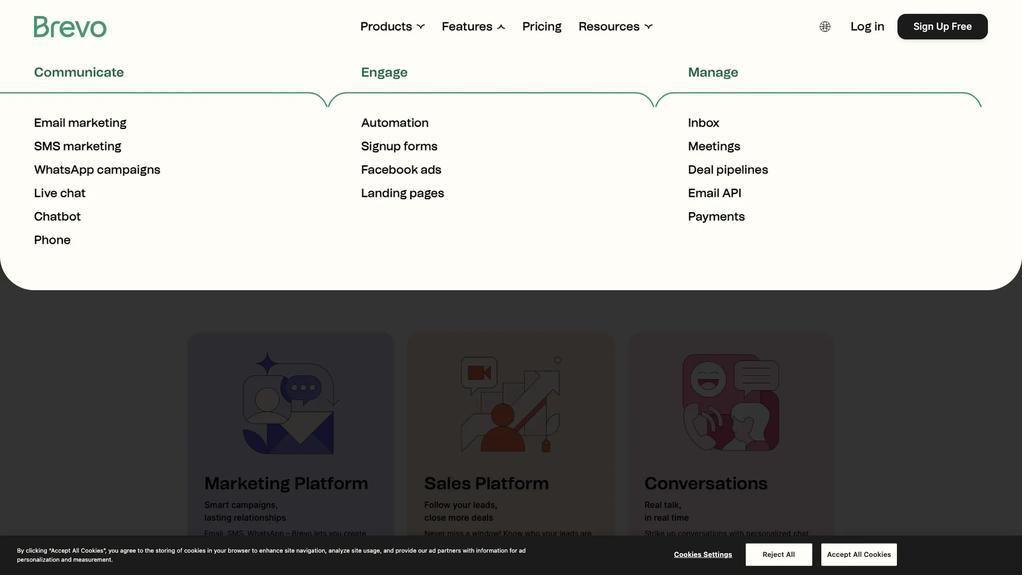 Task type: describe. For each thing, give the bounding box(es) containing it.
starts
[[529, 62, 654, 113]]

marketing for email marketing
[[68, 116, 127, 130]]

automation
[[361, 116, 429, 130]]

the inside by clicking "accept all cookies", you agree to the storing of cookies in your browser to enhance site navigation, analyze site usage, and provide our ad partners with information for ad personalization and measurement.
[[145, 547, 154, 554]]

ads
[[421, 162, 442, 177]]

settings
[[704, 550, 733, 559]]

brevo
[[292, 529, 312, 538]]

instagram
[[685, 540, 720, 549]]

0 horizontal spatial chat
[[60, 186, 86, 200]]

2 ad from the left
[[519, 547, 526, 554]]

conversations
[[645, 474, 768, 494]]

accept all cookies button
[[822, 544, 898, 566]]

where
[[440, 540, 462, 549]]

up
[[667, 529, 676, 538]]

accept all cookies
[[828, 550, 892, 559]]

talk,
[[665, 500, 682, 510]]

sms marketing
[[34, 139, 122, 153]]

0 horizontal spatial tools
[[301, 171, 323, 182]]

audiences
[[538, 171, 584, 182]]

api
[[723, 186, 742, 200]]

lets
[[314, 529, 327, 538]]

sign up free button
[[898, 14, 989, 39]]

facebook
[[361, 162, 418, 177]]

deals
[[472, 512, 494, 523]]

sales platform
[[425, 474, 549, 494]]

brevo image
[[34, 16, 107, 37]]

leads
[[560, 529, 579, 538]]

right
[[444, 109, 544, 160]]

1 site from the left
[[285, 547, 295, 554]]

window!
[[472, 529, 501, 538]]

phone link
[[34, 233, 71, 256]]

all for accept all cookies
[[854, 550, 862, 559]]

by clicking "accept all cookies", you agree to the storing of cookies in your browser to enhance site navigation, analyze site usage, and provide our ad partners with information for ad personalization and measurement.
[[17, 547, 526, 563]]

live chat
[[34, 186, 86, 200]]

in inside by clicking "accept all cookies", you agree to the storing of cookies in your browser to enhance site navigation, analyze site usage, and provide our ad partners with information for ad personalization and measurement.
[[207, 547, 212, 554]]

sms
[[34, 139, 60, 153]]

tools,
[[645, 540, 664, 549]]

home hero image image for marketing
[[238, 349, 344, 456]]

log in link
[[851, 19, 885, 34]]

real
[[654, 512, 669, 523]]

your inside the follow your leads, close more deals
[[453, 500, 471, 510]]

branch
[[425, 171, 457, 182]]

whatsapp campaigns
[[34, 162, 161, 177]]

lies.
[[521, 540, 535, 549]]

by
[[17, 547, 24, 554]]

navigation,
[[297, 547, 327, 554]]

reject all
[[763, 550, 796, 559]]

sms,
[[227, 529, 246, 538]]

information
[[476, 547, 508, 554]]

deal pipelines link
[[689, 162, 769, 186]]

home hero image image for sales
[[458, 349, 565, 456]]

real growth starts with the right tools
[[265, 62, 758, 160]]

leads,
[[473, 500, 498, 510]]

deal
[[689, 162, 714, 177]]

–
[[286, 529, 290, 538]]

log in
[[851, 19, 885, 34]]

shapes
[[292, 540, 317, 549]]

new
[[516, 171, 535, 182]]

email api
[[689, 186, 742, 200]]

marketing
[[205, 474, 290, 494]]

campaigns,
[[231, 500, 278, 510]]

email for email marketing
[[34, 116, 65, 130]]

to right 'agree'
[[138, 547, 143, 554]]

your inside never miss a window! know who your leads are and where the opportunity lies.
[[542, 529, 558, 538]]

0 horizontal spatial campaigns
[[97, 162, 161, 177]]

email marketing
[[34, 116, 127, 130]]

email for email api
[[689, 186, 720, 200]]

landing pages link
[[361, 186, 445, 209]]

help
[[337, 171, 357, 182]]

signup
[[361, 139, 401, 153]]

to inside strike up conversations with personalized chat tools, from instagram to live chat.
[[722, 540, 729, 549]]

smart campaigns, lasting relationships
[[205, 500, 286, 523]]

partners
[[438, 547, 461, 554]]

cultivating
[[613, 171, 660, 182]]

reject
[[763, 550, 785, 559]]

miss
[[448, 529, 464, 538]]

inbox link
[[689, 116, 720, 139]]

close
[[425, 512, 446, 523]]

2 site from the left
[[352, 547, 362, 554]]

with inside by clicking "accept all cookies", you agree to the storing of cookies in your browser to enhance site navigation, analyze site usage, and provide our ad partners with information for ad personalization and measurement.
[[463, 547, 475, 554]]

with for starts
[[664, 62, 758, 113]]

landing
[[361, 186, 407, 200]]

meetings link
[[689, 139, 741, 162]]

time
[[672, 512, 690, 523]]

1 ad from the left
[[429, 547, 436, 554]]

deal pipelines
[[689, 162, 769, 177]]

are
[[581, 529, 592, 538]]

facebook ads link
[[361, 162, 442, 186]]

forms
[[404, 139, 438, 153]]

campaigns inside email, sms, whatsapp – brevo lets you create brilliant campaigns of all shapes and sizes.
[[232, 540, 271, 549]]

personalized
[[747, 529, 792, 538]]

resources
[[579, 19, 640, 34]]

agree
[[120, 547, 136, 554]]

3 home hero image image from the left
[[678, 349, 785, 456]]

opportunity
[[478, 540, 519, 549]]

out.
[[459, 171, 477, 182]]

and inside never miss a window! know who your leads are and where the opportunity lies.
[[425, 540, 438, 549]]



Task type: vqa. For each thing, say whether or not it's contained in the screenshot.
SMS marketing
yes



Task type: locate. For each thing, give the bounding box(es) containing it.
and down lets
[[319, 540, 332, 549]]

2 cookies from the left
[[864, 550, 892, 559]]

engage down products
[[361, 64, 408, 80]]

chatbot
[[34, 209, 81, 224]]

relationships
[[234, 512, 286, 523]]

1 horizontal spatial platform
[[475, 474, 549, 494]]

real inside real growth starts with the right tools
[[265, 62, 357, 113]]

of for cookies
[[177, 547, 183, 554]]

0 vertical spatial engage
[[361, 64, 408, 80]]

0 horizontal spatial of
[[177, 547, 183, 554]]

lasting
[[205, 512, 232, 523]]

know
[[504, 529, 523, 538]]

sales
[[425, 474, 471, 494]]

0 vertical spatial tools
[[554, 109, 660, 160]]

chat up reject all
[[794, 529, 809, 538]]

real talk, in real time
[[645, 500, 690, 523]]

in right cookies
[[207, 547, 212, 554]]

whatsapp inside email, sms, whatsapp – brevo lets you create brilliant campaigns of all shapes and sizes.
[[248, 529, 284, 538]]

2 horizontal spatial all
[[854, 550, 862, 559]]

our
[[418, 547, 428, 554]]

of for all
[[273, 540, 280, 549]]

2 vertical spatial with
[[463, 547, 475, 554]]

whatsapp down the relationships at bottom
[[248, 529, 284, 538]]

1 vertical spatial email
[[689, 186, 720, 200]]

1 vertical spatial campaigns
[[232, 540, 271, 549]]

0 horizontal spatial platform
[[295, 474, 369, 494]]

clicking
[[26, 547, 47, 554]]

live
[[731, 540, 743, 549]]

with up inbox
[[664, 62, 758, 113]]

all for reject all
[[787, 550, 796, 559]]

1 horizontal spatial whatsapp
[[248, 529, 284, 538]]

real for real talk, in real time
[[645, 500, 662, 510]]

you
[[329, 529, 342, 538], [108, 547, 119, 554]]

2 vertical spatial in
[[207, 547, 212, 554]]

1 horizontal spatial real
[[645, 500, 662, 510]]

0 vertical spatial real
[[265, 62, 357, 113]]

whatsapp up live chat
[[34, 162, 94, 177]]

1 horizontal spatial home hero image image
[[458, 349, 565, 456]]

0 horizontal spatial cookies
[[675, 550, 702, 559]]

chat.
[[745, 540, 763, 549]]

with down a
[[463, 547, 475, 554]]

1 horizontal spatial in
[[645, 512, 652, 523]]

while
[[587, 171, 610, 182]]

business
[[382, 171, 422, 182]]

ad right for at the bottom of the page
[[519, 547, 526, 554]]

1 horizontal spatial tools
[[554, 109, 660, 160]]

0 horizontal spatial email
[[34, 116, 65, 130]]

marketing up whatsapp campaigns
[[63, 139, 122, 153]]

and down "accept
[[61, 556, 72, 563]]

your up landing
[[360, 171, 380, 182]]

1 platform from the left
[[295, 474, 369, 494]]

create
[[344, 529, 366, 538]]

0 horizontal spatial ad
[[429, 547, 436, 554]]

0 horizontal spatial home hero image image
[[238, 349, 344, 456]]

your right who
[[542, 529, 558, 538]]

0 vertical spatial campaigns
[[97, 162, 161, 177]]

log
[[851, 19, 872, 34]]

measurement.
[[73, 556, 113, 563]]

"accept
[[49, 547, 71, 554]]

0 vertical spatial you
[[329, 529, 342, 538]]

1 vertical spatial tools
[[301, 171, 323, 182]]

2 horizontal spatial in
[[875, 19, 885, 34]]

sms marketing link
[[34, 139, 122, 162]]

platform up leads,
[[475, 474, 549, 494]]

strike
[[645, 529, 665, 538]]

connections.
[[700, 171, 758, 182]]

never miss a window! know who your leads are and where the opportunity lies.
[[425, 529, 592, 549]]

platform for sales platform
[[475, 474, 549, 494]]

usage,
[[363, 547, 382, 554]]

ad right the our in the left bottom of the page
[[429, 547, 436, 554]]

storing
[[156, 547, 175, 554]]

analyze
[[329, 547, 350, 554]]

0 horizontal spatial in
[[207, 547, 212, 554]]

0 horizontal spatial all
[[72, 547, 79, 554]]

marketing for sms marketing
[[63, 139, 122, 153]]

0 vertical spatial in
[[875, 19, 885, 34]]

your
[[360, 171, 380, 182], [453, 500, 471, 510], [542, 529, 558, 538], [214, 547, 226, 554]]

free
[[952, 21, 973, 32]]

live chat link
[[34, 186, 86, 209]]

cookies right accept
[[864, 550, 892, 559]]

strike up conversations with personalized chat tools, from instagram to live chat.
[[645, 529, 809, 549]]

brilliant
[[205, 540, 230, 549]]

1 vertical spatial in
[[645, 512, 652, 523]]

site
[[285, 547, 295, 554], [352, 547, 362, 554]]

live
[[34, 186, 57, 200]]

email,
[[205, 529, 225, 538]]

get the tools to help your business branch out. engage new audiences while cultivating existing connections.
[[264, 171, 758, 182]]

1 home hero image image from the left
[[238, 349, 344, 456]]

with up live
[[730, 529, 745, 538]]

the
[[363, 109, 434, 160], [283, 171, 298, 182], [464, 540, 475, 549], [145, 547, 154, 554]]

to left help
[[326, 171, 335, 182]]

0 horizontal spatial engage
[[361, 64, 408, 80]]

who
[[525, 529, 540, 538]]

email marketing link
[[34, 116, 127, 139]]

all right reject
[[787, 550, 796, 559]]

platform for marketing platform
[[295, 474, 369, 494]]

all inside by clicking "accept all cookies", you agree to the storing of cookies in your browser to enhance site navigation, analyze site usage, and provide our ad partners with information for ad personalization and measurement.
[[72, 547, 79, 554]]

in inside real talk, in real time
[[645, 512, 652, 523]]

to right browser
[[252, 547, 258, 554]]

with for conversations
[[730, 529, 745, 538]]

1 cookies from the left
[[675, 550, 702, 559]]

1 vertical spatial marketing
[[63, 139, 122, 153]]

all right accept
[[854, 550, 862, 559]]

your up more
[[453, 500, 471, 510]]

2 home hero image image from the left
[[458, 349, 565, 456]]

products
[[361, 19, 412, 34]]

you left 'agree'
[[108, 547, 119, 554]]

ad
[[429, 547, 436, 554], [519, 547, 526, 554]]

of inside email, sms, whatsapp – brevo lets you create brilliant campaigns of all shapes and sizes.
[[273, 540, 280, 549]]

1 horizontal spatial all
[[787, 550, 796, 559]]

of right storing
[[177, 547, 183, 554]]

site left usage,
[[352, 547, 362, 554]]

0 horizontal spatial real
[[265, 62, 357, 113]]

in left real at bottom right
[[645, 512, 652, 523]]

and down never
[[425, 540, 438, 549]]

up
[[937, 21, 950, 32]]

email
[[34, 116, 65, 130], [689, 186, 720, 200]]

cookies settings
[[675, 550, 733, 559]]

1 horizontal spatial site
[[352, 547, 362, 554]]

you inside email, sms, whatsapp – brevo lets you create brilliant campaigns of all shapes and sizes.
[[329, 529, 342, 538]]

1 horizontal spatial you
[[329, 529, 342, 538]]

tools inside real growth starts with the right tools
[[554, 109, 660, 160]]

engage
[[361, 64, 408, 80], [479, 171, 513, 182]]

tools left help
[[301, 171, 323, 182]]

home hero image image
[[238, 349, 344, 456], [458, 349, 565, 456], [678, 349, 785, 456]]

inbox
[[689, 116, 720, 130]]

tools up while
[[554, 109, 660, 160]]

to left live
[[722, 540, 729, 549]]

1 vertical spatial with
[[730, 529, 745, 538]]

engage right out.
[[479, 171, 513, 182]]

a
[[466, 529, 470, 538]]

site down –
[[285, 547, 295, 554]]

0 horizontal spatial site
[[285, 547, 295, 554]]

meetings
[[689, 139, 741, 153]]

in right log
[[875, 19, 885, 34]]

1 vertical spatial you
[[108, 547, 119, 554]]

email inside "link"
[[689, 186, 720, 200]]

existing
[[663, 171, 698, 182]]

email down deal
[[689, 186, 720, 200]]

0 vertical spatial chat
[[60, 186, 86, 200]]

1 horizontal spatial chat
[[794, 529, 809, 538]]

1 vertical spatial whatsapp
[[248, 529, 284, 538]]

2 horizontal spatial home hero image image
[[678, 349, 785, 456]]

marketing up sms marketing
[[68, 116, 127, 130]]

0 horizontal spatial you
[[108, 547, 119, 554]]

real inside real talk, in real time
[[645, 500, 662, 510]]

1 horizontal spatial campaigns
[[232, 540, 271, 549]]

follow
[[425, 500, 451, 510]]

email api link
[[689, 186, 742, 209]]

with inside strike up conversations with personalized chat tools, from instagram to live chat.
[[730, 529, 745, 538]]

1 vertical spatial engage
[[479, 171, 513, 182]]

1 horizontal spatial engage
[[479, 171, 513, 182]]

conversations
[[678, 529, 727, 538]]

features link
[[442, 19, 506, 34]]

you up sizes.
[[329, 529, 342, 538]]

marketing platform
[[205, 474, 369, 494]]

0 vertical spatial whatsapp
[[34, 162, 94, 177]]

you inside by clicking "accept all cookies", you agree to the storing of cookies in your browser to enhance site navigation, analyze site usage, and provide our ad partners with information for ad personalization and measurement.
[[108, 547, 119, 554]]

1 horizontal spatial cookies
[[864, 550, 892, 559]]

pricing link
[[523, 19, 562, 34]]

all
[[72, 547, 79, 554], [787, 550, 796, 559], [854, 550, 862, 559]]

features
[[442, 19, 493, 34]]

the inside never miss a window! know who your leads are and where the opportunity lies.
[[464, 540, 475, 549]]

chat right the 'live'
[[60, 186, 86, 200]]

and inside email, sms, whatsapp – brevo lets you create brilliant campaigns of all shapes and sizes.
[[319, 540, 332, 549]]

1 horizontal spatial of
[[273, 540, 280, 549]]

payments link
[[689, 209, 745, 233]]

your inside by clicking "accept all cookies", you agree to the storing of cookies in your browser to enhance site navigation, analyze site usage, and provide our ad partners with information for ad personalization and measurement.
[[214, 547, 226, 554]]

pricing
[[523, 19, 562, 34]]

of inside by clicking "accept all cookies", you agree to the storing of cookies in your browser to enhance site navigation, analyze site usage, and provide our ad partners with information for ad personalization and measurement.
[[177, 547, 183, 554]]

cookies down from
[[675, 550, 702, 559]]

reject all button
[[746, 544, 813, 566]]

chat inside strike up conversations with personalized chat tools, from instagram to live chat.
[[794, 529, 809, 538]]

personalization
[[17, 556, 60, 563]]

0 vertical spatial with
[[664, 62, 758, 113]]

tools
[[554, 109, 660, 160], [301, 171, 323, 182]]

0 vertical spatial marketing
[[68, 116, 127, 130]]

with inside real growth starts with the right tools
[[664, 62, 758, 113]]

whatsapp
[[34, 162, 94, 177], [248, 529, 284, 538]]

all right "accept
[[72, 547, 79, 554]]

your down email,
[[214, 547, 226, 554]]

platform up lets
[[295, 474, 369, 494]]

1 horizontal spatial email
[[689, 186, 720, 200]]

cookies settings button
[[670, 544, 737, 565]]

button image
[[820, 21, 831, 32]]

accept
[[828, 550, 852, 559]]

with
[[664, 62, 758, 113], [730, 529, 745, 538], [463, 547, 475, 554]]

email up sms
[[34, 116, 65, 130]]

the inside real growth starts with the right tools
[[363, 109, 434, 160]]

0 vertical spatial email
[[34, 116, 65, 130]]

from
[[666, 540, 683, 549]]

pipelines
[[717, 162, 769, 177]]

of left "all"
[[273, 540, 280, 549]]

email, sms, whatsapp – brevo lets you create brilliant campaigns of all shapes and sizes.
[[205, 529, 366, 549]]

automation link
[[361, 116, 429, 139]]

0 horizontal spatial whatsapp
[[34, 162, 94, 177]]

real for real growth starts with the right tools
[[265, 62, 357, 113]]

1 horizontal spatial ad
[[519, 547, 526, 554]]

sign
[[914, 21, 934, 32]]

2 platform from the left
[[475, 474, 549, 494]]

browser
[[228, 547, 250, 554]]

1 vertical spatial real
[[645, 500, 662, 510]]

1 vertical spatial chat
[[794, 529, 809, 538]]

and right usage,
[[384, 547, 394, 554]]



